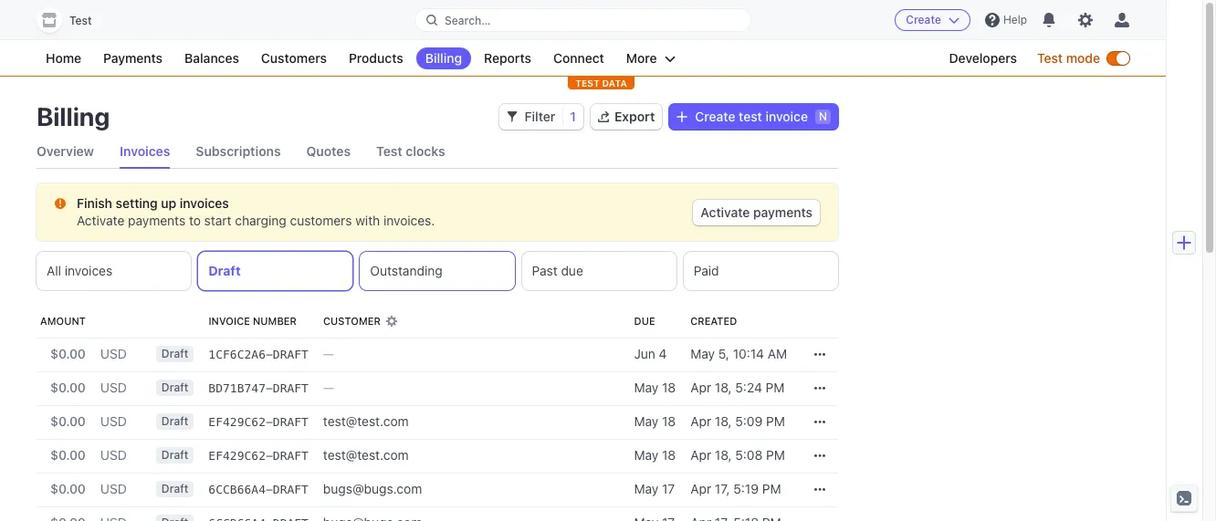 Task type: describe. For each thing, give the bounding box(es) containing it.
ef429c62- for apr 18, 5:09 pm
[[208, 415, 273, 429]]

create button
[[895, 9, 970, 31]]

jun 4
[[634, 346, 667, 362]]

products link
[[340, 47, 412, 69]]

1 — from the top
[[323, 346, 334, 362]]

invoice number
[[208, 315, 297, 327]]

pm for apr 18, 5:09 pm
[[766, 414, 785, 429]]

1 may 18 link from the top
[[627, 372, 683, 405]]

svg image right am
[[814, 349, 825, 360]]

test@test.com link for apr 18, 5:09 pm
[[316, 405, 627, 439]]

draft inside button
[[208, 263, 241, 278]]

1 vertical spatial billing
[[37, 101, 110, 131]]

4
[[659, 346, 667, 362]]

payments
[[103, 50, 163, 66]]

connect
[[553, 50, 604, 66]]

1 horizontal spatial billing
[[425, 50, 462, 66]]

overview
[[37, 143, 94, 159]]

apr 17, 5:19 pm
[[690, 481, 781, 497]]

may down jun at the bottom right of the page
[[634, 380, 659, 395]]

billing link
[[416, 47, 471, 69]]

5:19
[[733, 481, 759, 497]]

ef429c62- for apr 18, 5:08 pm
[[208, 449, 273, 463]]

may 17 link
[[627, 473, 683, 507]]

apr for apr 18, 5:09 pm
[[690, 414, 711, 429]]

draft inside bd71b747-draft link
[[273, 382, 309, 395]]

create test invoice
[[695, 109, 808, 124]]

1 18 from the top
[[662, 380, 676, 395]]

svg image right 5:24
[[814, 383, 825, 394]]

5:09
[[735, 414, 763, 429]]

may for apr 17, 5:19 pm
[[634, 481, 659, 497]]

help button
[[978, 5, 1034, 35]]

usd link for apr 18, 5:09 pm
[[93, 405, 134, 439]]

may 17
[[634, 481, 675, 497]]

may 18 for apr 18, 5:08 pm
[[634, 447, 676, 463]]

may left 5,
[[690, 346, 715, 362]]

draft link for apr 18, 5:09 pm
[[149, 405, 201, 439]]

draft link for apr 17, 5:19 pm
[[149, 473, 201, 507]]

test for test mode
[[1037, 50, 1063, 66]]

products
[[349, 50, 403, 66]]

mode
[[1066, 50, 1100, 66]]

2 — from the top
[[323, 380, 334, 395]]

tab list containing all invoices
[[37, 252, 838, 290]]

may for apr 18, 5:08 pm
[[634, 447, 659, 463]]

draft for apr 17, 5:19 pm
[[161, 482, 188, 496]]

past
[[532, 263, 558, 278]]

usd for apr 17, 5:19 pm
[[100, 481, 127, 497]]

invoice
[[208, 315, 250, 327]]

draft for apr 18, 5:08 pm
[[161, 448, 188, 462]]

reports
[[484, 50, 531, 66]]

svg image right 5:09
[[814, 417, 825, 428]]

10:14
[[733, 346, 764, 362]]

draft link for may 5, 10:14 am
[[149, 338, 201, 372]]

all invoices
[[47, 263, 112, 278]]

1cf6c2a6-
[[208, 348, 273, 362]]

ef429c62-draft link for apr 18, 5:09 pm
[[201, 405, 316, 439]]

past due
[[532, 263, 583, 278]]

17,
[[715, 481, 730, 497]]

$0.00 link for apr 17, 5:19 pm
[[37, 473, 93, 507]]

5:08
[[735, 447, 763, 463]]

paid
[[694, 263, 719, 278]]

invoices inside "finish setting up invoices activate payments to start charging customers with invoices."
[[180, 195, 229, 211]]

home link
[[37, 47, 90, 69]]

with
[[355, 213, 380, 228]]

outstanding button
[[360, 252, 515, 290]]

search…
[[445, 13, 491, 27]]

balances
[[184, 50, 239, 66]]

svg image right export
[[677, 111, 688, 122]]

create for create test invoice
[[695, 109, 735, 124]]

due
[[634, 315, 655, 327]]

$0.00 link for apr 18, 5:09 pm
[[37, 405, 93, 439]]

outstanding
[[370, 263, 442, 278]]

payments inside "finish setting up invoices activate payments to start charging customers with invoices."
[[128, 213, 185, 228]]

export
[[614, 109, 655, 124]]

test data
[[575, 78, 627, 89]]

developers
[[949, 50, 1017, 66]]

draft for apr 18, 5:09 pm
[[161, 414, 188, 428]]

jun 4 link
[[627, 338, 683, 372]]

up
[[161, 195, 176, 211]]

tab list containing overview
[[37, 135, 838, 169]]

created
[[690, 315, 737, 327]]

help
[[1003, 13, 1027, 26]]

customers link
[[252, 47, 336, 69]]

quotes link
[[306, 135, 351, 168]]

apr 18, 5:09 pm
[[690, 414, 785, 429]]

1 — link from the top
[[316, 338, 627, 372]]

Search… search field
[[415, 9, 750, 31]]

invoices
[[120, 143, 170, 159]]

test clocks link
[[376, 135, 445, 168]]

pm for apr 18, 5:08 pm
[[766, 447, 785, 463]]

clocks
[[406, 143, 445, 159]]

6ccb66a4-draft
[[208, 483, 309, 497]]

test@test.com link for apr 18, 5:08 pm
[[316, 439, 627, 473]]

am
[[768, 346, 787, 362]]

5,
[[718, 346, 729, 362]]

all
[[47, 263, 61, 278]]

activate payments
[[701, 205, 813, 220]]

may 18 for apr 18, 5:09 pm
[[634, 414, 676, 429]]

quotes
[[306, 143, 351, 159]]

customers
[[290, 213, 352, 228]]

18 for apr 18, 5:08 pm
[[662, 447, 676, 463]]

test
[[575, 78, 600, 89]]

test for test
[[69, 14, 92, 27]]

bd71b747-
[[208, 382, 273, 395]]

2 draft link from the top
[[149, 372, 201, 405]]

data
[[602, 78, 627, 89]]

may 5, 10:14 am
[[690, 346, 787, 362]]

draft button
[[198, 252, 353, 290]]

draft for may 5, 10:14 am
[[273, 348, 309, 362]]

test@test.com for apr 18, 5:09 pm
[[323, 414, 409, 429]]

invoice
[[765, 109, 808, 124]]

filter
[[525, 109, 555, 124]]

customers
[[261, 50, 327, 66]]

export button
[[591, 104, 662, 130]]

ef429c62-draft for apr 18, 5:09 pm
[[208, 415, 309, 429]]

$0.00 for apr 18, 5:09 pm
[[50, 414, 86, 429]]

pm for apr 17, 5:19 pm
[[762, 481, 781, 497]]

draft for apr 18, 5:09 pm
[[273, 415, 309, 429]]

home
[[46, 50, 81, 66]]

test mode
[[1037, 50, 1100, 66]]

number
[[253, 315, 297, 327]]

amount
[[40, 315, 86, 327]]



Task type: locate. For each thing, give the bounding box(es) containing it.
6ccb66a4-draft link
[[201, 473, 316, 507]]

invoices inside all invoices button
[[65, 263, 112, 278]]

apr left 5:24
[[690, 380, 711, 395]]

tab list down invoices.
[[37, 252, 838, 290]]

connect link
[[544, 47, 613, 69]]

5 $0.00 from the top
[[50, 481, 86, 497]]

ef429c62-draft link down bd71b747-draft
[[201, 405, 316, 439]]

may 18 link for apr 18, 5:08 pm
[[627, 439, 683, 473]]

0 vertical spatial ef429c62-
[[208, 415, 273, 429]]

3 $0.00 from the top
[[50, 414, 86, 429]]

0 horizontal spatial billing
[[37, 101, 110, 131]]

create up developers link on the right top
[[906, 13, 941, 26]]

4 $0.00 from the top
[[50, 447, 86, 463]]

draft inside 1cf6c2a6-draft link
[[273, 348, 309, 362]]

draft link
[[149, 338, 201, 372], [149, 372, 201, 405], [149, 405, 201, 439], [149, 439, 201, 473], [149, 473, 201, 507]]

18, for 5:24
[[715, 380, 732, 395]]

invoices right all
[[65, 263, 112, 278]]

tab list
[[37, 135, 838, 169], [37, 252, 838, 290]]

test inside button
[[69, 14, 92, 27]]

may left 17
[[634, 481, 659, 497]]

5 usd link from the top
[[93, 473, 134, 507]]

draft for apr 18, 5:08 pm
[[273, 449, 309, 463]]

more button
[[617, 47, 684, 69]]

4 usd from the top
[[100, 447, 127, 463]]

1 horizontal spatial invoices
[[180, 195, 229, 211]]

— down customer
[[323, 346, 334, 362]]

1 horizontal spatial create
[[906, 13, 941, 26]]

1 test@test.com link from the top
[[316, 405, 627, 439]]

2 vertical spatial may 18
[[634, 447, 676, 463]]

invoices link
[[120, 135, 170, 168]]

1 18, from the top
[[715, 380, 732, 395]]

18, for 5:09
[[715, 414, 732, 429]]

subscriptions
[[196, 143, 281, 159]]

1 vertical spatial tab list
[[37, 252, 838, 290]]

17
[[662, 481, 675, 497]]

1 horizontal spatial payments
[[753, 205, 813, 220]]

1 may 18 from the top
[[634, 380, 676, 395]]

1 draft link from the top
[[149, 338, 201, 372]]

activate payments link
[[693, 200, 820, 226]]

apr 17, 5:19 pm link
[[683, 473, 798, 507]]

test inside tab list
[[376, 143, 402, 159]]

0 horizontal spatial invoices
[[65, 263, 112, 278]]

draft for apr 17, 5:19 pm
[[273, 483, 309, 497]]

jun
[[634, 346, 655, 362]]

invoices.
[[383, 213, 435, 228]]

may
[[690, 346, 715, 362], [634, 380, 659, 395], [634, 414, 659, 429], [634, 447, 659, 463], [634, 481, 659, 497]]

3 may 18 from the top
[[634, 447, 676, 463]]

1cf6c2a6-draft link
[[201, 338, 316, 372]]

apr left 5:09
[[690, 414, 711, 429]]

0 vertical spatial test@test.com
[[323, 414, 409, 429]]

pm right 5:24
[[766, 380, 785, 395]]

may down jun 4 link
[[634, 414, 659, 429]]

2 test@test.com from the top
[[323, 447, 409, 463]]

svg image for apr 17, 5:19 pm
[[814, 484, 825, 495]]

apr 18, 5:24 pm
[[690, 380, 785, 395]]

$0.00 for apr 18, 5:08 pm
[[50, 447, 86, 463]]

4 $0.00 link from the top
[[37, 439, 93, 473]]

may up may 17
[[634, 447, 659, 463]]

1
[[570, 109, 576, 124]]

apr for apr 18, 5:08 pm
[[690, 447, 711, 463]]

$0.00 for may 5, 10:14 am
[[50, 346, 86, 362]]

1 tab list from the top
[[37, 135, 838, 169]]

0 horizontal spatial activate
[[77, 213, 124, 228]]

bd71b747-draft
[[208, 382, 309, 395]]

3 draft link from the top
[[149, 405, 201, 439]]

usd link
[[93, 338, 134, 372], [93, 372, 134, 405], [93, 405, 134, 439], [93, 439, 134, 473], [93, 473, 134, 507]]

usd link for apr 17, 5:19 pm
[[93, 473, 134, 507]]

3 usd from the top
[[100, 414, 127, 429]]

0 vertical spatial invoices
[[180, 195, 229, 211]]

subscriptions link
[[196, 135, 281, 168]]

create inside button
[[906, 13, 941, 26]]

18, left 5:24
[[715, 380, 732, 395]]

5 draft link from the top
[[149, 473, 201, 507]]

2 ef429c62-draft link from the top
[[201, 439, 316, 473]]

1 vertical spatial svg image
[[814, 450, 825, 461]]

apr for apr 17, 5:19 pm
[[690, 481, 711, 497]]

draft up the 6ccb66a4-draft link
[[273, 449, 309, 463]]

create
[[906, 13, 941, 26], [695, 109, 735, 124]]

pm right 5:19
[[762, 481, 781, 497]]

pm right 5:08
[[766, 447, 785, 463]]

1 vertical spatial test@test.com
[[323, 447, 409, 463]]

ef429c62-draft link for apr 18, 5:08 pm
[[201, 439, 316, 473]]

payments down up
[[128, 213, 185, 228]]

may 18 link
[[627, 372, 683, 405], [627, 405, 683, 439], [627, 439, 683, 473]]

draft down number
[[273, 348, 309, 362]]

svg image
[[506, 111, 517, 122], [814, 450, 825, 461], [814, 484, 825, 495]]

due
[[561, 263, 583, 278]]

3 apr from the top
[[690, 447, 711, 463]]

2 ef429c62- from the top
[[208, 449, 273, 463]]

0 horizontal spatial create
[[695, 109, 735, 124]]

apr inside apr 18, 5:08 pm link
[[690, 447, 711, 463]]

5 usd from the top
[[100, 481, 127, 497]]

ef429c62- up "6ccb66a4-"
[[208, 449, 273, 463]]

billing up overview
[[37, 101, 110, 131]]

past due button
[[522, 252, 676, 290]]

usd link for may 5, 10:14 am
[[93, 338, 134, 372]]

0 horizontal spatial payments
[[128, 213, 185, 228]]

paid button
[[684, 252, 838, 290]]

draft down bd71b747-draft link
[[273, 415, 309, 429]]

0 vertical spatial test
[[69, 14, 92, 27]]

— link
[[316, 338, 627, 372], [316, 372, 627, 405]]

2 18 from the top
[[662, 414, 676, 429]]

2 vertical spatial test
[[376, 143, 402, 159]]

draft inside the 6ccb66a4-draft link
[[273, 483, 309, 497]]

svg image right 5:08
[[814, 450, 825, 461]]

svg image left filter
[[506, 111, 517, 122]]

draft link for apr 18, 5:08 pm
[[149, 439, 201, 473]]

bd71b747-draft link
[[201, 372, 316, 405]]

activate inside "finish setting up invoices activate payments to start charging customers with invoices."
[[77, 213, 124, 228]]

activate down finish on the left
[[77, 213, 124, 228]]

2 draft from the top
[[273, 382, 309, 395]]

reports link
[[475, 47, 540, 69]]

more
[[626, 50, 657, 66]]

2 tab list from the top
[[37, 252, 838, 290]]

1 test@test.com from the top
[[323, 414, 409, 429]]

Search… text field
[[415, 9, 750, 31]]

1 horizontal spatial test
[[376, 143, 402, 159]]

svg image left finish on the left
[[55, 198, 66, 209]]

1 usd from the top
[[100, 346, 127, 362]]

svg image right 5:19
[[814, 484, 825, 495]]

2 — link from the top
[[316, 372, 627, 405]]

svg image
[[677, 111, 688, 122], [55, 198, 66, 209], [814, 349, 825, 360], [814, 383, 825, 394], [814, 417, 825, 428]]

3 18, from the top
[[715, 447, 732, 463]]

apr 18, 5:08 pm link
[[683, 439, 798, 473]]

may 5, 10:14 am link
[[683, 338, 798, 372]]

5:24
[[735, 380, 762, 395]]

1 vertical spatial 18,
[[715, 414, 732, 429]]

test@test.com link
[[316, 405, 627, 439], [316, 439, 627, 473]]

apr inside apr 17, 5:19 pm link
[[690, 481, 711, 497]]

test
[[739, 109, 762, 124]]

invoices
[[180, 195, 229, 211], [65, 263, 112, 278]]

draft for may 5, 10:14 am
[[161, 347, 188, 361]]

4 usd link from the top
[[93, 439, 134, 473]]

may 18
[[634, 380, 676, 395], [634, 414, 676, 429], [634, 447, 676, 463]]

ef429c62-draft
[[208, 415, 309, 429], [208, 449, 309, 463]]

2 apr from the top
[[690, 414, 711, 429]]

ef429c62- down bd71b747- at left
[[208, 415, 273, 429]]

test left clocks
[[376, 143, 402, 159]]

ef429c62-draft down bd71b747-draft link
[[208, 415, 309, 429]]

start
[[204, 213, 232, 228]]

1 horizontal spatial activate
[[701, 205, 750, 220]]

2 may 18 from the top
[[634, 414, 676, 429]]

18, left 5:08
[[715, 447, 732, 463]]

1 vertical spatial —
[[323, 380, 334, 395]]

test up home
[[69, 14, 92, 27]]

4 apr from the top
[[690, 481, 711, 497]]

balances link
[[175, 47, 248, 69]]

1 vertical spatial 18
[[662, 414, 676, 429]]

apr 18, 5:09 pm link
[[683, 405, 798, 439]]

overview link
[[37, 135, 94, 168]]

1 usd link from the top
[[93, 338, 134, 372]]

1 vertical spatial create
[[695, 109, 735, 124]]

test@test.com for apr 18, 5:08 pm
[[323, 447, 409, 463]]

2 vertical spatial svg image
[[814, 484, 825, 495]]

0 vertical spatial create
[[906, 13, 941, 26]]

test for test clocks
[[376, 143, 402, 159]]

ef429c62-draft link up 6ccb66a4-draft
[[201, 439, 316, 473]]

pm
[[766, 380, 785, 395], [766, 414, 785, 429], [766, 447, 785, 463], [762, 481, 781, 497]]

invoices up to
[[180, 195, 229, 211]]

developers link
[[940, 47, 1026, 69]]

ef429c62-draft up the 6ccb66a4-draft link
[[208, 449, 309, 463]]

18, left 5:09
[[715, 414, 732, 429]]

n
[[819, 110, 827, 123]]

1 vertical spatial test
[[1037, 50, 1063, 66]]

0 vertical spatial tab list
[[37, 135, 838, 169]]

bugs@bugs.com link
[[316, 473, 627, 507]]

4 draft from the top
[[273, 449, 309, 463]]

create left test
[[695, 109, 735, 124]]

2 usd link from the top
[[93, 372, 134, 405]]

apr 18, 5:08 pm
[[690, 447, 785, 463]]

apr left 17,
[[690, 481, 711, 497]]

0 vertical spatial —
[[323, 346, 334, 362]]

1 vertical spatial ef429c62-
[[208, 449, 273, 463]]

1 draft from the top
[[273, 348, 309, 362]]

bugs@bugs.com
[[323, 481, 422, 497]]

0 vertical spatial may 18
[[634, 380, 676, 395]]

usd link for apr 18, 5:08 pm
[[93, 439, 134, 473]]

test button
[[37, 7, 110, 33]]

test left mode
[[1037, 50, 1063, 66]]

tab list up invoices.
[[37, 135, 838, 169]]

1 apr from the top
[[690, 380, 711, 395]]

billing down search…
[[425, 50, 462, 66]]

apr
[[690, 380, 711, 395], [690, 414, 711, 429], [690, 447, 711, 463], [690, 481, 711, 497]]

svg image for apr 18, 5:08 pm
[[814, 450, 825, 461]]

usd
[[100, 346, 127, 362], [100, 380, 127, 395], [100, 414, 127, 429], [100, 447, 127, 463], [100, 481, 127, 497]]

apr inside apr 18, 5:24 pm link
[[690, 380, 711, 395]]

18, for 5:08
[[715, 447, 732, 463]]

2 test@test.com link from the top
[[316, 439, 627, 473]]

1 vertical spatial invoices
[[65, 263, 112, 278]]

5 $0.00 link from the top
[[37, 473, 93, 507]]

draft left bugs@bugs.com
[[273, 483, 309, 497]]

test clocks
[[376, 143, 445, 159]]

1 $0.00 link from the top
[[37, 338, 93, 372]]

2 may 18 link from the top
[[627, 405, 683, 439]]

usd for may 5, 10:14 am
[[100, 346, 127, 362]]

3 draft from the top
[[273, 415, 309, 429]]

pm for apr 18, 5:24 pm
[[766, 380, 785, 395]]

0 vertical spatial 18,
[[715, 380, 732, 395]]

0 horizontal spatial test
[[69, 14, 92, 27]]

18 for apr 18, 5:09 pm
[[662, 414, 676, 429]]

0 vertical spatial ef429c62-draft
[[208, 415, 309, 429]]

payments up paid button
[[753, 205, 813, 220]]

0 vertical spatial billing
[[425, 50, 462, 66]]

all invoices button
[[37, 252, 191, 290]]

1 ef429c62-draft link from the top
[[201, 405, 316, 439]]

2 horizontal spatial test
[[1037, 50, 1063, 66]]

4 draft link from the top
[[149, 439, 201, 473]]

$0.00 link
[[37, 338, 93, 372], [37, 372, 93, 405], [37, 405, 93, 439], [37, 439, 93, 473], [37, 473, 93, 507]]

usd for apr 18, 5:08 pm
[[100, 447, 127, 463]]

1 $0.00 from the top
[[50, 346, 86, 362]]

2 ef429c62-draft from the top
[[208, 449, 309, 463]]

— right bd71b747-draft
[[323, 380, 334, 395]]

2 $0.00 link from the top
[[37, 372, 93, 405]]

may 18 link for apr 18, 5:09 pm
[[627, 405, 683, 439]]

charging
[[235, 213, 286, 228]]

2 vertical spatial 18
[[662, 447, 676, 463]]

apr 18, 5:24 pm link
[[683, 372, 798, 405]]

finish
[[77, 195, 112, 211]]

2 $0.00 from the top
[[50, 380, 86, 395]]

1 ef429c62- from the top
[[208, 415, 273, 429]]

$0.00 link for may 5, 10:14 am
[[37, 338, 93, 372]]

test@test.com
[[323, 414, 409, 429], [323, 447, 409, 463]]

2 usd from the top
[[100, 380, 127, 395]]

apr inside apr 18, 5:09 pm link
[[690, 414, 711, 429]]

pm right 5:09
[[766, 414, 785, 429]]

2 18, from the top
[[715, 414, 732, 429]]

create for create
[[906, 13, 941, 26]]

1 vertical spatial ef429c62-draft
[[208, 449, 309, 463]]

usd for apr 18, 5:09 pm
[[100, 414, 127, 429]]

draft
[[273, 348, 309, 362], [273, 382, 309, 395], [273, 415, 309, 429], [273, 449, 309, 463], [273, 483, 309, 497]]

$0.00
[[50, 346, 86, 362], [50, 380, 86, 395], [50, 414, 86, 429], [50, 447, 86, 463], [50, 481, 86, 497]]

1 vertical spatial may 18
[[634, 414, 676, 429]]

0 vertical spatial 18
[[662, 380, 676, 395]]

$0.00 link for apr 18, 5:08 pm
[[37, 439, 93, 473]]

activate up paid
[[701, 205, 750, 220]]

apr for apr 18, 5:24 pm
[[690, 380, 711, 395]]

may for apr 18, 5:09 pm
[[634, 414, 659, 429]]

$0.00 for apr 17, 5:19 pm
[[50, 481, 86, 497]]

2 vertical spatial 18,
[[715, 447, 732, 463]]

apr left 5:08
[[690, 447, 711, 463]]

3 $0.00 link from the top
[[37, 405, 93, 439]]

5 draft from the top
[[273, 483, 309, 497]]

to
[[189, 213, 201, 228]]

0 vertical spatial svg image
[[506, 111, 517, 122]]

3 may 18 link from the top
[[627, 439, 683, 473]]

ef429c62-draft for apr 18, 5:08 pm
[[208, 449, 309, 463]]

finish setting up invoices activate payments to start charging customers with invoices.
[[77, 195, 435, 228]]

3 18 from the top
[[662, 447, 676, 463]]

activate
[[701, 205, 750, 220], [77, 213, 124, 228]]

1cf6c2a6-draft
[[208, 348, 309, 362]]

3 usd link from the top
[[93, 405, 134, 439]]

draft down 1cf6c2a6-draft link
[[273, 382, 309, 395]]

payments
[[753, 205, 813, 220], [128, 213, 185, 228]]

1 ef429c62-draft from the top
[[208, 415, 309, 429]]



Task type: vqa. For each thing, say whether or not it's contained in the screenshot.


